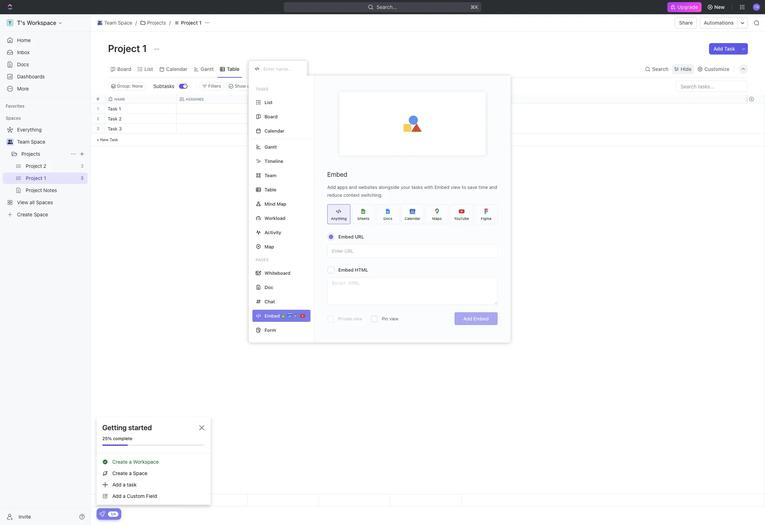 Task type: describe. For each thing, give the bounding box(es) containing it.
embed url
[[338, 234, 364, 240]]

Search tasks... text field
[[677, 81, 748, 92]]

space inside tree
[[31, 139, 45, 145]]

docs inside sidebar navigation
[[17, 61, 29, 67]]

view inside add apps and websites alongside your tasks with embed view to save time and reduce context switching.
[[451, 184, 461, 190]]

‎task for ‎task 1
[[108, 106, 118, 112]]

anything
[[331, 216, 347, 221]]

home
[[17, 37, 31, 43]]

html
[[355, 267, 368, 273]]

favorites
[[6, 103, 25, 109]]

1 vertical spatial project
[[108, 42, 140, 54]]

docs link
[[3, 59, 88, 70]]

1 horizontal spatial projects link
[[138, 19, 168, 27]]

list link
[[143, 64, 153, 74]]

started
[[128, 424, 152, 432]]

table link
[[226, 64, 240, 74]]

upgrade link
[[668, 2, 702, 12]]

invite
[[19, 514, 31, 520]]

3 inside press space to select this row. row
[[119, 126, 122, 132]]

dashboards
[[17, 73, 45, 80]]

1 horizontal spatial list
[[265, 99, 273, 105]]

hide button
[[672, 64, 694, 74]]

websites
[[358, 184, 377, 190]]

add for add a custom field
[[112, 493, 122, 499]]

embed inside button
[[474, 316, 489, 322]]

private
[[338, 316, 352, 322]]

view
[[258, 66, 269, 72]]

pages
[[256, 257, 269, 262]]

getting
[[102, 424, 127, 432]]

0 horizontal spatial 3
[[97, 126, 99, 131]]

add for add a task
[[112, 482, 122, 488]]

share button
[[675, 17, 697, 29]]

Enter name... field
[[263, 66, 301, 72]]

customize
[[705, 66, 730, 72]]

add a task
[[112, 482, 137, 488]]

‎task 1
[[108, 106, 121, 112]]

automations button
[[701, 17, 738, 28]]

embed for embed
[[327, 171, 348, 178]]

reduce
[[327, 192, 342, 198]]

2 for ‎task
[[119, 116, 122, 122]]

team space inside tree
[[17, 139, 45, 145]]

switching.
[[361, 192, 383, 198]]

do for 3
[[259, 127, 265, 131]]

25%
[[102, 436, 112, 442]]

upgrade
[[678, 4, 698, 10]]

form
[[265, 327, 276, 333]]

board link
[[116, 64, 131, 74]]

calendar inside calendar link
[[166, 66, 187, 72]]

close image
[[199, 425, 204, 430]]

with
[[424, 184, 433, 190]]

⌘k
[[471, 4, 479, 10]]

add task button
[[710, 43, 740, 55]]

to do for ‎task 1
[[252, 107, 265, 111]]

1/4
[[111, 512, 116, 516]]

2 vertical spatial calendar
[[405, 216, 421, 221]]

gantt link
[[199, 64, 214, 74]]

add for add task
[[714, 46, 723, 52]]

tasks
[[256, 87, 268, 91]]

complete
[[113, 436, 132, 442]]

embed inside add apps and websites alongside your tasks with embed view to save time and reduce context switching.
[[435, 184, 450, 190]]

embed for embed html
[[338, 267, 354, 273]]

automations
[[704, 20, 734, 26]]

calendar link
[[165, 64, 187, 74]]

1 inside 1 2 3
[[97, 106, 99, 111]]

new button
[[705, 1, 729, 13]]

project 1 inside project 1 link
[[181, 20, 202, 26]]

25% complete
[[102, 436, 132, 442]]

show closed button
[[226, 82, 264, 91]]

add embed button
[[455, 312, 498, 325]]

favorites button
[[3, 102, 27, 111]]

0 vertical spatial team space link
[[95, 19, 134, 27]]

url
[[355, 234, 364, 240]]

task for new task
[[110, 137, 118, 142]]

alongside
[[379, 184, 400, 190]]

2 and from the left
[[489, 184, 497, 190]]

context
[[344, 192, 360, 198]]

add task
[[714, 46, 735, 52]]

view button
[[249, 61, 272, 77]]

field
[[146, 493, 157, 499]]

mind map
[[265, 201, 286, 207]]

sidebar navigation
[[0, 14, 91, 525]]

share
[[679, 20, 693, 26]]

search button
[[643, 64, 671, 74]]

figma
[[481, 216, 492, 221]]

1 horizontal spatial board
[[265, 114, 278, 119]]

project 1 link
[[172, 19, 203, 27]]

time
[[479, 184, 488, 190]]

whiteboard
[[265, 270, 290, 276]]

add embed
[[464, 316, 489, 322]]

home link
[[3, 35, 88, 46]]

press space to select this row. row containing 2
[[91, 114, 105, 124]]

custom
[[127, 493, 145, 499]]

search...
[[377, 4, 397, 10]]

projects inside tree
[[21, 151, 40, 157]]

1 and from the left
[[349, 184, 357, 190]]

row group containing 1 2 3
[[91, 104, 105, 146]]

to for task 3
[[252, 127, 258, 131]]

a for space
[[129, 470, 132, 476]]

0 vertical spatial board
[[117, 66, 131, 72]]

a for workspace
[[129, 459, 132, 465]]

task inside press space to select this row. row
[[108, 126, 118, 132]]

task for add task
[[725, 46, 735, 52]]

timeline
[[265, 158, 283, 164]]

embed for embed url
[[338, 234, 354, 240]]

1 horizontal spatial map
[[277, 201, 286, 207]]

embed html
[[338, 267, 368, 273]]

inbox
[[17, 49, 30, 55]]

mind
[[265, 201, 276, 207]]

0 horizontal spatial table
[[227, 66, 240, 72]]

add for add embed
[[464, 316, 472, 322]]

2 for 1
[[97, 116, 99, 121]]

‎task 2
[[108, 116, 122, 122]]

task 3
[[108, 126, 122, 132]]

private view
[[338, 316, 362, 322]]

grid containing ‎task 1
[[91, 95, 765, 507]]

activity
[[265, 230, 281, 235]]

add for add apps and websites alongside your tasks with embed view to save time and reduce context switching.
[[327, 184, 336, 190]]

new task
[[100, 137, 118, 142]]

1 vertical spatial gantt
[[265, 144, 277, 150]]



Task type: locate. For each thing, give the bounding box(es) containing it.
1 vertical spatial table
[[265, 187, 277, 192]]

0 vertical spatial project
[[181, 20, 198, 26]]

0 vertical spatial to do cell
[[248, 104, 319, 113]]

to do cell for ‎task 1
[[248, 104, 319, 113]]

to do cell for ‎task 2
[[248, 114, 319, 123]]

docs down inbox
[[17, 61, 29, 67]]

‎task
[[108, 106, 118, 112], [108, 116, 118, 122]]

projects link inside tree
[[21, 148, 68, 160]]

2 ‎task from the top
[[108, 116, 118, 122]]

new inside grid
[[100, 137, 109, 142]]

1 to do cell from the top
[[248, 104, 319, 113]]

1 vertical spatial ‎task
[[108, 116, 118, 122]]

2 horizontal spatial view
[[451, 184, 461, 190]]

0 vertical spatial map
[[277, 201, 286, 207]]

1 vertical spatial map
[[265, 244, 274, 249]]

calendar left maps
[[405, 216, 421, 221]]

1 ‎task from the top
[[108, 106, 118, 112]]

to do
[[252, 107, 265, 111], [252, 117, 265, 121], [252, 127, 265, 131]]

new for new task
[[100, 137, 109, 142]]

youtube
[[454, 216, 469, 221]]

1 2 3
[[97, 106, 99, 131]]

tasks
[[412, 184, 423, 190]]

3 down ‎task 2
[[119, 126, 122, 132]]

docs
[[17, 61, 29, 67], [384, 216, 393, 221]]

board down tasks
[[265, 114, 278, 119]]

user group image
[[98, 21, 102, 25], [7, 140, 13, 144]]

project 1
[[181, 20, 202, 26], [108, 42, 149, 54]]

a for custom
[[123, 493, 126, 499]]

gantt up timeline
[[265, 144, 277, 150]]

1 vertical spatial projects
[[21, 151, 40, 157]]

team space link inside tree
[[17, 136, 86, 148]]

1 to do from the top
[[252, 107, 265, 111]]

2 create from the top
[[112, 470, 128, 476]]

to do for ‎task 2
[[252, 117, 265, 121]]

1 create from the top
[[112, 459, 128, 465]]

customize button
[[695, 64, 732, 74]]

view for pin view
[[390, 316, 399, 322]]

1 horizontal spatial gantt
[[265, 144, 277, 150]]

0 horizontal spatial team space link
[[17, 136, 86, 148]]

1 horizontal spatial view
[[390, 316, 399, 322]]

hide
[[681, 66, 692, 72]]

doc
[[265, 284, 273, 290]]

2 vertical spatial space
[[133, 470, 147, 476]]

new inside button
[[715, 4, 725, 10]]

row inside grid
[[105, 95, 462, 104]]

Enter URL text field
[[328, 245, 498, 257]]

view for private view
[[353, 316, 362, 322]]

0 horizontal spatial user group image
[[7, 140, 13, 144]]

table
[[227, 66, 240, 72], [265, 187, 277, 192]]

user group image inside tree
[[7, 140, 13, 144]]

table up "show"
[[227, 66, 240, 72]]

0 vertical spatial new
[[715, 4, 725, 10]]

create for create a space
[[112, 470, 128, 476]]

0 vertical spatial gantt
[[201, 66, 214, 72]]

1 horizontal spatial new
[[715, 4, 725, 10]]

2 left ‎task 2
[[97, 116, 99, 121]]

0 horizontal spatial and
[[349, 184, 357, 190]]

2 vertical spatial do
[[259, 127, 265, 131]]

create up add a task
[[112, 470, 128, 476]]

0 vertical spatial projects link
[[138, 19, 168, 27]]

0 horizontal spatial project 1
[[108, 42, 149, 54]]

create
[[112, 459, 128, 465], [112, 470, 128, 476]]

sheets
[[357, 216, 370, 221]]

onboarding checklist button image
[[100, 511, 105, 517]]

1 horizontal spatial project
[[181, 20, 198, 26]]

team inside tree
[[17, 139, 30, 145]]

table up mind
[[265, 187, 277, 192]]

create for create a workspace
[[112, 459, 128, 465]]

task inside 'button'
[[725, 46, 735, 52]]

1 horizontal spatial user group image
[[98, 21, 102, 25]]

show closed
[[235, 83, 261, 89]]

0 horizontal spatial board
[[117, 66, 131, 72]]

workload
[[265, 215, 286, 221]]

task up the customize
[[725, 46, 735, 52]]

1 vertical spatial list
[[265, 99, 273, 105]]

space
[[118, 20, 132, 26], [31, 139, 45, 145], [133, 470, 147, 476]]

1 vertical spatial do
[[259, 117, 265, 121]]

1 horizontal spatial space
[[118, 20, 132, 26]]

closed
[[247, 83, 261, 89]]

0 horizontal spatial calendar
[[166, 66, 187, 72]]

add inside the add embed button
[[464, 316, 472, 322]]

2 do from the top
[[259, 117, 265, 121]]

pin view
[[382, 316, 399, 322]]

1 vertical spatial team space
[[17, 139, 45, 145]]

board
[[117, 66, 131, 72], [265, 114, 278, 119]]

Enter HTML text field
[[328, 278, 498, 305]]

0 vertical spatial team space
[[104, 20, 132, 26]]

task down task 3 in the top of the page
[[110, 137, 118, 142]]

0 horizontal spatial view
[[353, 316, 362, 322]]

task
[[127, 482, 137, 488]]

board left list link
[[117, 66, 131, 72]]

0 vertical spatial docs
[[17, 61, 29, 67]]

workspace
[[133, 459, 159, 465]]

2 inside 1 2 3
[[97, 116, 99, 121]]

3 do from the top
[[259, 127, 265, 131]]

1 horizontal spatial team space
[[104, 20, 132, 26]]

1 horizontal spatial project 1
[[181, 20, 202, 26]]

view right private
[[353, 316, 362, 322]]

add inside add apps and websites alongside your tasks with embed view to save time and reduce context switching.
[[327, 184, 336, 190]]

a for task
[[123, 482, 126, 488]]

0 horizontal spatial project
[[108, 42, 140, 54]]

view button
[[249, 64, 272, 74]]

1 inside press space to select this row. row
[[119, 106, 121, 112]]

2 horizontal spatial team
[[265, 172, 277, 178]]

0 horizontal spatial team
[[17, 139, 30, 145]]

pin
[[382, 316, 388, 322]]

3 to do cell from the top
[[248, 124, 319, 133]]

getting started
[[102, 424, 152, 432]]

task down ‎task 2
[[108, 126, 118, 132]]

#
[[97, 96, 99, 102]]

add
[[714, 46, 723, 52], [327, 184, 336, 190], [464, 316, 472, 322], [112, 482, 122, 488], [112, 493, 122, 499]]

0 horizontal spatial team space
[[17, 139, 45, 145]]

row group containing ‎task 1
[[105, 104, 462, 146]]

apps
[[337, 184, 348, 190]]

map right mind
[[277, 201, 286, 207]]

a up task
[[129, 470, 132, 476]]

press space to select this row. row containing 3
[[91, 124, 105, 134]]

view
[[451, 184, 461, 190], [353, 316, 362, 322], [390, 316, 399, 322]]

cell
[[177, 104, 248, 113], [319, 104, 391, 113], [177, 114, 248, 123], [319, 114, 391, 123], [177, 124, 248, 133], [319, 124, 391, 133]]

projects
[[147, 20, 166, 26], [21, 151, 40, 157]]

maps
[[432, 216, 442, 221]]

0 horizontal spatial list
[[145, 66, 153, 72]]

1 horizontal spatial projects
[[147, 20, 166, 26]]

0 vertical spatial team
[[104, 20, 117, 26]]

to do cell for task 3
[[248, 124, 319, 133]]

press space to select this row. row
[[91, 104, 105, 114], [105, 104, 462, 115], [91, 114, 105, 124], [105, 114, 462, 125], [91, 124, 105, 134], [105, 124, 462, 135], [105, 495, 462, 507]]

0 vertical spatial task
[[725, 46, 735, 52]]

1 horizontal spatial table
[[265, 187, 277, 192]]

dashboards link
[[3, 71, 88, 82]]

0 horizontal spatial gantt
[[201, 66, 214, 72]]

1 vertical spatial to do cell
[[248, 114, 319, 123]]

0 vertical spatial do
[[259, 107, 265, 111]]

to do for task 3
[[252, 127, 265, 131]]

‎task up ‎task 2
[[108, 106, 118, 112]]

1 horizontal spatial 3
[[119, 126, 122, 132]]

do
[[259, 107, 265, 111], [259, 117, 265, 121], [259, 127, 265, 131]]

add a custom field
[[112, 493, 157, 499]]

1 horizontal spatial calendar
[[265, 128, 285, 134]]

0 vertical spatial user group image
[[98, 21, 102, 25]]

2 to do cell from the top
[[248, 114, 319, 123]]

0 vertical spatial create
[[112, 459, 128, 465]]

subtasks
[[153, 83, 175, 89]]

2 to do from the top
[[252, 117, 265, 121]]

1 vertical spatial to do
[[252, 117, 265, 121]]

1 horizontal spatial 2
[[119, 116, 122, 122]]

to for ‎task 2
[[252, 117, 258, 121]]

0 vertical spatial table
[[227, 66, 240, 72]]

project
[[181, 20, 198, 26], [108, 42, 140, 54]]

2 horizontal spatial space
[[133, 470, 147, 476]]

0 vertical spatial projects
[[147, 20, 166, 26]]

0 horizontal spatial /
[[135, 20, 137, 26]]

press space to select this row. row containing task 3
[[105, 124, 462, 135]]

list
[[145, 66, 153, 72], [265, 99, 273, 105]]

calendar up subtasks button on the left top
[[166, 66, 187, 72]]

subtasks button
[[151, 81, 179, 92]]

map
[[277, 201, 286, 207], [265, 244, 274, 249]]

1 vertical spatial project 1
[[108, 42, 149, 54]]

list down tasks
[[265, 99, 273, 105]]

to
[[252, 107, 258, 111], [252, 117, 258, 121], [252, 127, 258, 131], [462, 184, 466, 190]]

press space to select this row. row containing ‎task 1
[[105, 104, 462, 115]]

1 vertical spatial calendar
[[265, 128, 285, 134]]

a up create a space
[[129, 459, 132, 465]]

1 horizontal spatial /
[[169, 20, 171, 26]]

new for new
[[715, 4, 725, 10]]

do for 2
[[259, 117, 265, 121]]

0 horizontal spatial projects link
[[21, 148, 68, 160]]

1 do from the top
[[259, 107, 265, 111]]

and up context
[[349, 184, 357, 190]]

1 vertical spatial create
[[112, 470, 128, 476]]

0 horizontal spatial map
[[265, 244, 274, 249]]

press space to select this row. row containing ‎task 2
[[105, 114, 462, 125]]

tree
[[3, 124, 88, 220]]

3 left task 3 in the top of the page
[[97, 126, 99, 131]]

0 horizontal spatial new
[[100, 137, 109, 142]]

‎task down '‎task 1'
[[108, 116, 118, 122]]

1 / from the left
[[135, 20, 137, 26]]

1 vertical spatial user group image
[[7, 140, 13, 144]]

show
[[235, 83, 246, 89]]

1 vertical spatial docs
[[384, 216, 393, 221]]

tree inside sidebar navigation
[[3, 124, 88, 220]]

create a space
[[112, 470, 147, 476]]

0 vertical spatial space
[[118, 20, 132, 26]]

1 vertical spatial team space link
[[17, 136, 86, 148]]

gantt left table link
[[201, 66, 214, 72]]

1 vertical spatial board
[[265, 114, 278, 119]]

‎task for ‎task 2
[[108, 116, 118, 122]]

gantt
[[201, 66, 214, 72], [265, 144, 277, 150]]

0 vertical spatial list
[[145, 66, 153, 72]]

0 vertical spatial project 1
[[181, 20, 202, 26]]

save
[[468, 184, 477, 190]]

0 horizontal spatial docs
[[17, 61, 29, 67]]

2
[[119, 116, 122, 122], [97, 116, 99, 121]]

to do cell
[[248, 104, 319, 113], [248, 114, 319, 123], [248, 124, 319, 133]]

1 horizontal spatial team space link
[[95, 19, 134, 27]]

2 inside press space to select this row. row
[[119, 116, 122, 122]]

3
[[119, 126, 122, 132], [97, 126, 99, 131]]

new down task 3 in the top of the page
[[100, 137, 109, 142]]

create up create a space
[[112, 459, 128, 465]]

do for 1
[[259, 107, 265, 111]]

new up automations
[[715, 4, 725, 10]]

grid
[[91, 95, 765, 507]]

list up subtasks button on the left top
[[145, 66, 153, 72]]

to inside add apps and websites alongside your tasks with embed view to save time and reduce context switching.
[[462, 184, 466, 190]]

press space to select this row. row containing 1
[[91, 104, 105, 114]]

to for ‎task 1
[[252, 107, 258, 111]]

0 vertical spatial calendar
[[166, 66, 187, 72]]

create a workspace
[[112, 459, 159, 465]]

2 vertical spatial to do cell
[[248, 124, 319, 133]]

2 vertical spatial to do
[[252, 127, 265, 131]]

2 / from the left
[[169, 20, 171, 26]]

view left 'save'
[[451, 184, 461, 190]]

onboarding checklist button element
[[100, 511, 105, 517]]

1 vertical spatial team
[[17, 139, 30, 145]]

add apps and websites alongside your tasks with embed view to save time and reduce context switching.
[[327, 184, 497, 198]]

new
[[715, 4, 725, 10], [100, 137, 109, 142]]

1 horizontal spatial docs
[[384, 216, 393, 221]]

chat
[[265, 299, 275, 304]]

1
[[199, 20, 202, 26], [142, 42, 147, 54], [119, 106, 121, 112], [97, 106, 99, 111]]

0 horizontal spatial space
[[31, 139, 45, 145]]

0 vertical spatial to do
[[252, 107, 265, 111]]

docs right sheets
[[384, 216, 393, 221]]

calendar up timeline
[[265, 128, 285, 134]]

a down add a task
[[123, 493, 126, 499]]

0 vertical spatial ‎task
[[108, 106, 118, 112]]

spaces
[[6, 116, 21, 121]]

map down the activity
[[265, 244, 274, 249]]

view right pin
[[390, 316, 399, 322]]

row
[[105, 95, 462, 104]]

/
[[135, 20, 137, 26], [169, 20, 171, 26]]

team
[[104, 20, 117, 26], [17, 139, 30, 145], [265, 172, 277, 178]]

calendar
[[166, 66, 187, 72], [265, 128, 285, 134], [405, 216, 421, 221]]

row group
[[91, 104, 105, 146], [105, 104, 462, 146], [747, 104, 765, 146], [747, 495, 765, 506]]

1 vertical spatial projects link
[[21, 148, 68, 160]]

1 horizontal spatial team
[[104, 20, 117, 26]]

3 to do from the top
[[252, 127, 265, 131]]

1 vertical spatial space
[[31, 139, 45, 145]]

search
[[652, 66, 669, 72]]

1 horizontal spatial and
[[489, 184, 497, 190]]

a left task
[[123, 482, 126, 488]]

tree containing team space
[[3, 124, 88, 220]]

1 vertical spatial task
[[108, 126, 118, 132]]

2 vertical spatial team
[[265, 172, 277, 178]]

2 up task 3 in the top of the page
[[119, 116, 122, 122]]

2 horizontal spatial calendar
[[405, 216, 421, 221]]

and right time
[[489, 184, 497, 190]]

0 horizontal spatial projects
[[21, 151, 40, 157]]

inbox link
[[3, 47, 88, 58]]

1 vertical spatial new
[[100, 137, 109, 142]]

add inside the add task 'button'
[[714, 46, 723, 52]]

2 vertical spatial task
[[110, 137, 118, 142]]



Task type: vqa. For each thing, say whether or not it's contained in the screenshot.
The Doc
yes



